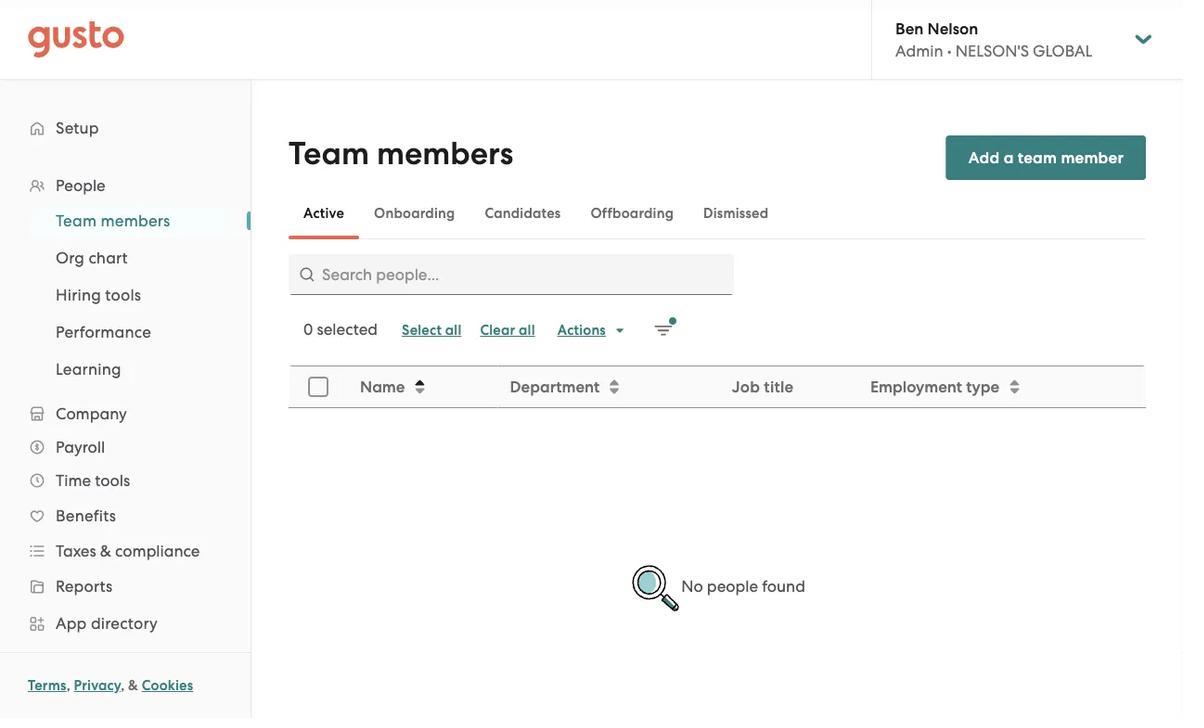 Task type: locate. For each thing, give the bounding box(es) containing it.
team members
[[289, 135, 513, 173], [56, 212, 170, 230]]

learning
[[56, 360, 121, 379]]

1 all from the left
[[445, 322, 462, 339]]

onboarding button
[[359, 191, 470, 236]]

title
[[764, 377, 794, 396]]

member
[[1061, 148, 1124, 167]]

home image
[[28, 21, 124, 58]]

tools inside the time tools 'dropdown button'
[[95, 472, 130, 490]]

1 , from the left
[[66, 678, 70, 694]]

& left the cookies button on the left bottom
[[128, 678, 138, 694]]

0 horizontal spatial members
[[101, 212, 170, 230]]

1 vertical spatial members
[[101, 212, 170, 230]]

& right taxes at the left
[[100, 542, 111, 561]]

hiring
[[56, 286, 101, 304]]

actions button
[[548, 316, 636, 345]]

team down the people
[[56, 212, 97, 230]]

app
[[56, 614, 87, 633]]

all right clear at the top left
[[519, 322, 535, 339]]

taxes
[[56, 542, 96, 561]]

payroll
[[56, 438, 105, 457]]

company button
[[19, 397, 232, 431]]

,
[[66, 678, 70, 694], [121, 678, 125, 694]]

team members inside gusto navigation "element"
[[56, 212, 170, 230]]

2 all from the left
[[519, 322, 535, 339]]

0 horizontal spatial team members
[[56, 212, 170, 230]]

1 vertical spatial team members
[[56, 212, 170, 230]]

0 vertical spatial team members
[[289, 135, 513, 173]]

team
[[289, 135, 369, 173], [56, 212, 97, 230]]

all right select
[[445, 322, 462, 339]]

select all button
[[393, 316, 471, 345]]

0 vertical spatial members
[[377, 135, 513, 173]]

active
[[304, 205, 344, 222]]

list containing people
[[0, 169, 251, 718]]

performance
[[56, 323, 151, 342]]

members down people dropdown button
[[101, 212, 170, 230]]

team members link
[[33, 204, 232, 238]]

candidates
[[485, 205, 561, 222]]

1 horizontal spatial team
[[289, 135, 369, 173]]

list
[[0, 169, 251, 718], [0, 202, 251, 388]]

tools down payroll dropdown button
[[95, 472, 130, 490]]

all for select all
[[445, 322, 462, 339]]

0 horizontal spatial ,
[[66, 678, 70, 694]]

members
[[377, 135, 513, 173], [101, 212, 170, 230]]

employment type
[[871, 377, 1000, 396]]

setup link
[[19, 111, 232, 145]]

1 horizontal spatial team members
[[289, 135, 513, 173]]

tools down org chart link
[[105, 286, 141, 304]]

time tools button
[[19, 464, 232, 498]]

employment type button
[[860, 368, 1145, 407]]

team members up onboarding
[[289, 135, 513, 173]]

reports link
[[19, 570, 232, 603]]

0 vertical spatial &
[[100, 542, 111, 561]]

members up onboarding
[[377, 135, 513, 173]]

app directory link
[[19, 607, 232, 640]]

list containing team members
[[0, 202, 251, 388]]

tools for time tools
[[95, 472, 130, 490]]

learning link
[[33, 353, 232, 386]]

employment
[[871, 377, 963, 396]]

a
[[1004, 148, 1014, 167]]

compliance
[[115, 542, 200, 561]]

chart
[[89, 249, 128, 267]]

nelson's
[[956, 42, 1029, 60]]

select
[[402, 322, 442, 339]]

terms link
[[28, 678, 66, 694]]

clear all
[[480, 322, 535, 339]]

•
[[947, 42, 952, 60]]

tools inside hiring tools link
[[105, 286, 141, 304]]

setup
[[56, 119, 99, 137]]

team members down people dropdown button
[[56, 212, 170, 230]]

time tools
[[56, 472, 130, 490]]

2 list from the top
[[0, 202, 251, 388]]

time
[[56, 472, 91, 490]]

&
[[100, 542, 111, 561], [128, 678, 138, 694]]

department
[[510, 377, 600, 396]]

org
[[56, 249, 84, 267]]

all inside select all button
[[445, 322, 462, 339]]

1 list from the top
[[0, 169, 251, 718]]

department button
[[499, 368, 720, 407]]

0
[[304, 320, 313, 339]]

, left the cookies button on the left bottom
[[121, 678, 125, 694]]

clear
[[480, 322, 515, 339]]

gusto navigation element
[[0, 80, 251, 718]]

1 horizontal spatial members
[[377, 135, 513, 173]]

0 horizontal spatial team
[[56, 212, 97, 230]]

all
[[445, 322, 462, 339], [519, 322, 535, 339]]

new notifications image
[[654, 317, 677, 340]]

1 horizontal spatial ,
[[121, 678, 125, 694]]

onboarding
[[374, 205, 455, 222]]

1 vertical spatial &
[[128, 678, 138, 694]]

benefits
[[56, 507, 116, 525]]

all inside clear all button
[[519, 322, 535, 339]]

1 horizontal spatial all
[[519, 322, 535, 339]]

, left privacy
[[66, 678, 70, 694]]

0 horizontal spatial &
[[100, 542, 111, 561]]

0 horizontal spatial all
[[445, 322, 462, 339]]

team up "active"
[[289, 135, 369, 173]]

tools
[[105, 286, 141, 304], [95, 472, 130, 490]]

0 vertical spatial tools
[[105, 286, 141, 304]]

1 vertical spatial team
[[56, 212, 97, 230]]

directory
[[91, 614, 158, 633]]

0 selected status
[[304, 320, 378, 339]]

1 vertical spatial tools
[[95, 472, 130, 490]]

members inside team members link
[[101, 212, 170, 230]]



Task type: vqa. For each thing, say whether or not it's contained in the screenshot.
team members inside the GUSTO NAVIGATION element
yes



Task type: describe. For each thing, give the bounding box(es) containing it.
add a team member button
[[946, 136, 1146, 180]]

team members tab list
[[289, 187, 1146, 239]]

benefits link
[[19, 499, 232, 533]]

Select all rows on this page checkbox
[[298, 367, 339, 407]]

people button
[[19, 169, 232, 202]]

cookies button
[[142, 675, 193, 697]]

terms
[[28, 678, 66, 694]]

global
[[1033, 42, 1093, 60]]

name button
[[349, 368, 497, 407]]

& inside dropdown button
[[100, 542, 111, 561]]

ben
[[896, 19, 924, 38]]

0 vertical spatial team
[[289, 135, 369, 173]]

select all
[[402, 322, 462, 339]]

performance link
[[33, 316, 232, 349]]

people
[[707, 577, 758, 596]]

payroll button
[[19, 431, 232, 464]]

job
[[732, 377, 760, 396]]

app directory
[[56, 614, 158, 633]]

hiring tools
[[56, 286, 141, 304]]

no
[[681, 577, 703, 596]]

org chart
[[56, 249, 128, 267]]

selected
[[317, 320, 378, 339]]

hiring tools link
[[33, 278, 232, 312]]

offboarding
[[591, 205, 674, 222]]

privacy
[[74, 678, 121, 694]]

team
[[1018, 148, 1057, 167]]

all for clear all
[[519, 322, 535, 339]]

offboarding button
[[576, 191, 689, 236]]

terms , privacy , & cookies
[[28, 678, 193, 694]]

candidates button
[[470, 191, 576, 236]]

tools for hiring tools
[[105, 286, 141, 304]]

ben nelson admin • nelson's global
[[896, 19, 1093, 60]]

team inside gusto navigation "element"
[[56, 212, 97, 230]]

found
[[762, 577, 806, 596]]

Search people... field
[[289, 254, 734, 295]]

dismissed
[[704, 205, 769, 222]]

1 horizontal spatial &
[[128, 678, 138, 694]]

0 selected
[[304, 320, 378, 339]]

name
[[360, 377, 405, 396]]

reports
[[56, 577, 113, 596]]

clear all button
[[471, 316, 545, 345]]

admin
[[896, 42, 944, 60]]

company
[[56, 405, 127, 423]]

type
[[967, 377, 1000, 396]]

actions
[[558, 322, 606, 339]]

job title
[[732, 377, 794, 396]]

add
[[969, 148, 1000, 167]]

nelson
[[928, 19, 979, 38]]

cookies
[[142, 678, 193, 694]]

org chart link
[[33, 241, 232, 275]]

2 , from the left
[[121, 678, 125, 694]]

taxes & compliance
[[56, 542, 200, 561]]

taxes & compliance button
[[19, 535, 232, 568]]

add a team member
[[969, 148, 1124, 167]]

people
[[56, 176, 106, 195]]

no people found
[[681, 577, 806, 596]]

privacy link
[[74, 678, 121, 694]]

dismissed button
[[689, 191, 784, 236]]

active button
[[289, 191, 359, 236]]



